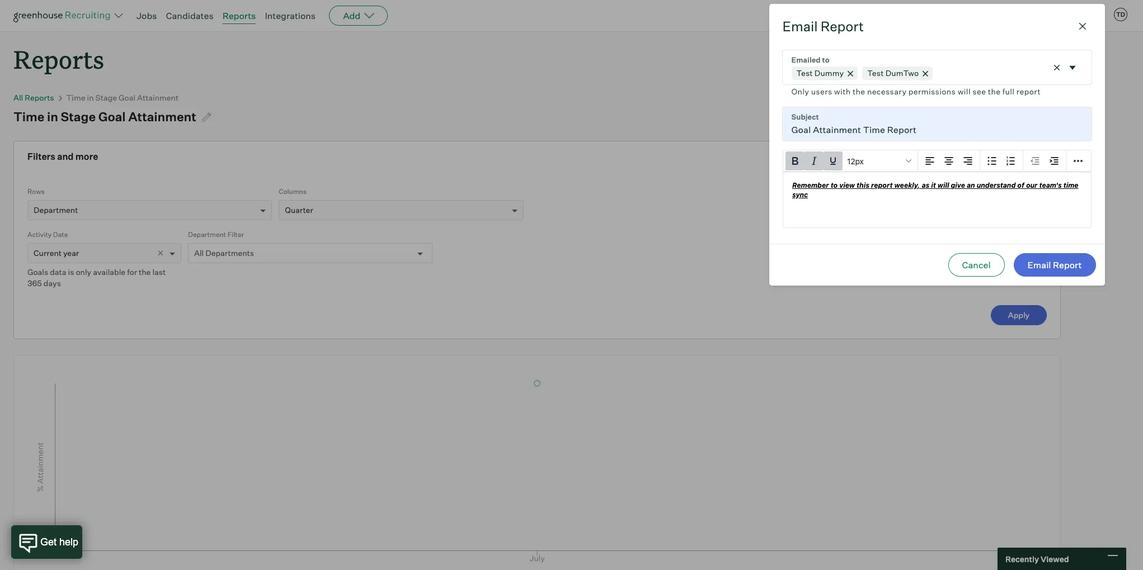 Task type: locate. For each thing, give the bounding box(es) containing it.
reports
[[222, 10, 256, 21], [13, 43, 104, 76], [25, 93, 54, 102]]

the
[[853, 87, 865, 96], [988, 87, 1001, 96], [139, 268, 151, 277]]

email report button
[[1014, 253, 1096, 277]]

quarter option
[[285, 205, 313, 215]]

integrations link
[[265, 10, 316, 21]]

goals
[[27, 268, 48, 277]]

full
[[1003, 87, 1015, 96]]

1 vertical spatial in
[[47, 109, 58, 124]]

goal
[[119, 93, 135, 102], [98, 109, 126, 124]]

test up only
[[796, 68, 813, 78]]

the left full
[[988, 87, 1001, 96]]

1 horizontal spatial email report
[[1028, 260, 1082, 271]]

0 horizontal spatial the
[[139, 268, 151, 277]]

dumtwo
[[885, 68, 919, 78]]

recently viewed
[[1005, 555, 1069, 564]]

departments
[[205, 249, 254, 258]]

download image
[[1023, 107, 1036, 120]]

time right all reports link
[[66, 93, 85, 102]]

dummy
[[815, 68, 844, 78]]

1 vertical spatial department
[[188, 231, 226, 239]]

cancel
[[962, 260, 991, 271]]

test up necessary
[[867, 68, 884, 78]]

will
[[958, 87, 971, 96]]

1 vertical spatial time in stage goal attainment
[[13, 109, 196, 124]]

1 vertical spatial reports
[[13, 43, 104, 76]]

0 horizontal spatial email
[[782, 18, 818, 35]]

stage
[[95, 93, 117, 102], [61, 109, 96, 124]]

test
[[796, 68, 813, 78], [867, 68, 884, 78]]

email
[[782, 18, 818, 35], [1028, 260, 1051, 271]]

only
[[76, 268, 91, 277]]

time in stage goal attainment
[[66, 93, 179, 102], [13, 109, 196, 124]]

activity date
[[27, 231, 68, 239]]

department
[[34, 205, 78, 215], [188, 231, 226, 239]]

0 horizontal spatial all
[[13, 93, 23, 102]]

1 horizontal spatial department
[[188, 231, 226, 239]]

time
[[66, 93, 85, 102], [13, 109, 44, 124]]

candidates link
[[166, 10, 214, 21]]

greenhouse recruiting image
[[13, 9, 114, 22]]

the right "for"
[[139, 268, 151, 277]]

cancel button
[[948, 253, 1005, 277]]

available
[[93, 268, 125, 277]]

edit
[[897, 110, 912, 119]]

time down all reports at the top of page
[[13, 109, 44, 124]]

department up date
[[34, 205, 78, 215]]

xychart image
[[27, 356, 1047, 571]]

1 horizontal spatial report
[[1053, 260, 1082, 271]]

1 horizontal spatial the
[[853, 87, 865, 96]]

1 vertical spatial attainment
[[128, 109, 196, 124]]

None field
[[782, 50, 1091, 98]]

1 horizontal spatial test
[[867, 68, 884, 78]]

faq image
[[1045, 107, 1059, 120]]

permissions
[[909, 87, 956, 96]]

1 horizontal spatial time
[[66, 93, 85, 102]]

schedule
[[914, 110, 948, 119]]

1 test from the left
[[796, 68, 813, 78]]

0 horizontal spatial report
[[821, 18, 864, 35]]

1 horizontal spatial all
[[194, 249, 204, 258]]

close modal icon image
[[1076, 20, 1089, 33]]

filters
[[27, 151, 55, 162]]

save and schedule this report to revisit it! element
[[832, 105, 883, 125]]

3 toolbar from the left
[[1023, 150, 1066, 172]]

attainment
[[137, 93, 179, 102], [128, 109, 196, 124]]

1 vertical spatial email report
[[1028, 260, 1082, 271]]

none field containing test dummy
[[782, 50, 1091, 98]]

recently
[[1005, 555, 1039, 564]]

report
[[1016, 87, 1041, 96]]

email up test dummy
[[782, 18, 818, 35]]

0 vertical spatial all
[[13, 93, 23, 102]]

email report
[[782, 18, 864, 35], [1028, 260, 1082, 271]]

1 vertical spatial time
[[13, 109, 44, 124]]

1 vertical spatial report
[[1053, 260, 1082, 271]]

email up apply
[[1028, 260, 1051, 271]]

1 horizontal spatial in
[[87, 93, 94, 102]]

test dumtwo
[[867, 68, 919, 78]]

columns
[[279, 188, 307, 196]]

in
[[87, 93, 94, 102], [47, 109, 58, 124]]

apply
[[1008, 311, 1030, 320]]

report
[[821, 18, 864, 35], [1053, 260, 1082, 271]]

2 toolbar from the left
[[980, 150, 1023, 172]]

1 vertical spatial all
[[194, 249, 204, 258]]

and
[[57, 151, 74, 162]]

goals data is only available for the last 365 days
[[27, 268, 166, 288]]

integrations
[[265, 10, 316, 21]]

toolbar down share button at the right top of the page
[[980, 150, 1023, 172]]

0 vertical spatial time in stage goal attainment
[[66, 93, 179, 102]]

see
[[973, 87, 986, 96]]

2 vertical spatial reports
[[25, 93, 54, 102]]

0 horizontal spatial test
[[796, 68, 813, 78]]

with
[[834, 87, 851, 96]]

0 vertical spatial report
[[821, 18, 864, 35]]

the right "with" at right top
[[853, 87, 865, 96]]

toolbar down faq image
[[1023, 150, 1066, 172]]

toolbar
[[918, 150, 980, 172], [980, 150, 1023, 172], [1023, 150, 1066, 172]]

0 vertical spatial email report
[[782, 18, 864, 35]]

toolbar down schedule
[[918, 150, 980, 172]]

department up all departments
[[188, 231, 226, 239]]

0 vertical spatial goal
[[119, 93, 135, 102]]

time in stage goal attainment link
[[66, 93, 179, 102]]

0 horizontal spatial department
[[34, 205, 78, 215]]

2 test from the left
[[867, 68, 884, 78]]

date
[[53, 231, 68, 239]]

activity
[[27, 231, 52, 239]]

0 horizontal spatial email report
[[782, 18, 864, 35]]

all
[[13, 93, 23, 102], [194, 249, 204, 258]]

1 horizontal spatial email
[[1028, 260, 1051, 271]]

all reports
[[13, 93, 54, 102]]

for
[[127, 268, 137, 277]]

None text field
[[782, 107, 1091, 141]]

1 vertical spatial email
[[1028, 260, 1051, 271]]

department option
[[34, 205, 78, 215]]

clear selection image
[[1051, 62, 1062, 73]]

all departments
[[194, 249, 254, 258]]

12px
[[847, 156, 864, 166]]

0 horizontal spatial in
[[47, 109, 58, 124]]

only users with the necessary permissions will see the full report
[[791, 87, 1041, 96]]

0 vertical spatial department
[[34, 205, 78, 215]]



Task type: describe. For each thing, give the bounding box(es) containing it.
0 horizontal spatial time
[[13, 109, 44, 124]]

department for department
[[34, 205, 78, 215]]

data
[[50, 268, 66, 277]]

0 vertical spatial stage
[[95, 93, 117, 102]]

jobs link
[[137, 10, 157, 21]]

0 vertical spatial in
[[87, 93, 94, 102]]

share button
[[967, 105, 1016, 125]]

2 horizontal spatial the
[[988, 87, 1001, 96]]

current
[[34, 249, 62, 258]]

share
[[981, 110, 1002, 119]]

test dummy
[[796, 68, 844, 78]]

0 vertical spatial reports
[[222, 10, 256, 21]]

candidates
[[166, 10, 214, 21]]

0 vertical spatial email
[[782, 18, 818, 35]]

0 vertical spatial attainment
[[137, 93, 179, 102]]

filters and more
[[27, 151, 98, 162]]

year
[[63, 249, 79, 258]]

jobs
[[137, 10, 157, 21]]

filter
[[228, 231, 244, 239]]

12px toolbar
[[783, 150, 918, 172]]

current year
[[34, 249, 79, 258]]

is
[[68, 268, 74, 277]]

add button
[[329, 6, 388, 26]]

email inside email report button
[[1028, 260, 1051, 271]]

test for test dummy
[[796, 68, 813, 78]]

12px group
[[783, 150, 1091, 172]]

td
[[1116, 11, 1125, 18]]

department for department filter
[[188, 231, 226, 239]]

edit schedule
[[897, 110, 948, 119]]

365
[[27, 279, 42, 288]]

toggle flyout image
[[1067, 62, 1078, 73]]

days
[[44, 279, 61, 288]]

department filter
[[188, 231, 244, 239]]

1 vertical spatial goal
[[98, 109, 126, 124]]

only
[[791, 87, 809, 96]]

all for all reports
[[13, 93, 23, 102]]

0 vertical spatial time
[[66, 93, 85, 102]]

current year option
[[34, 249, 79, 258]]

all reports link
[[13, 93, 54, 102]]

1 vertical spatial stage
[[61, 109, 96, 124]]

1 toolbar from the left
[[918, 150, 980, 172]]

td button
[[1114, 8, 1127, 21]]

reports link
[[222, 10, 256, 21]]

users
[[811, 87, 832, 96]]

more
[[75, 151, 98, 162]]

td button
[[1112, 6, 1130, 23]]

necessary
[[867, 87, 907, 96]]

add
[[343, 10, 360, 21]]

×
[[157, 247, 164, 259]]

report inside button
[[1053, 260, 1082, 271]]

12px button
[[842, 152, 915, 171]]

apply button
[[991, 306, 1047, 326]]

test for test dumtwo
[[867, 68, 884, 78]]

email report inside button
[[1028, 260, 1082, 271]]

all for all departments
[[194, 249, 204, 258]]

viewed
[[1041, 555, 1069, 564]]

edit schedule button
[[883, 105, 962, 125]]

last
[[152, 268, 166, 277]]

quarter
[[285, 205, 313, 215]]

rows
[[27, 188, 45, 196]]

the inside goals data is only available for the last 365 days
[[139, 268, 151, 277]]



Task type: vqa. For each thing, say whether or not it's contained in the screenshot.
Following
no



